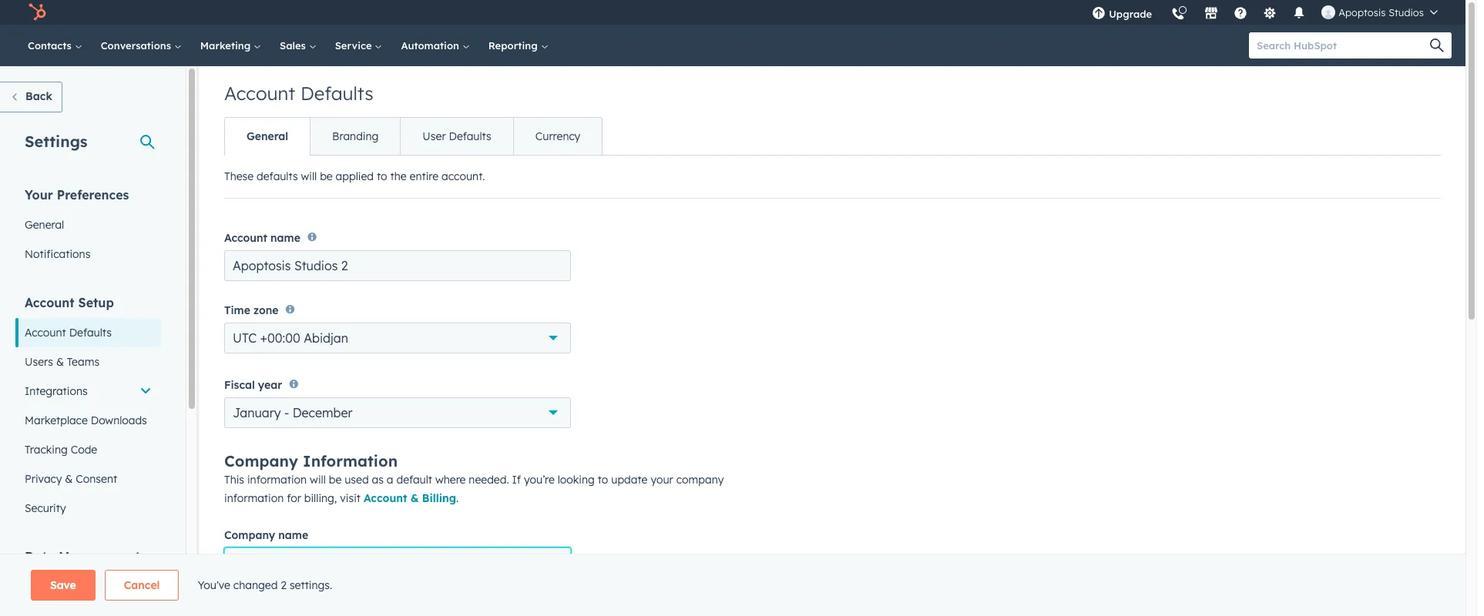 Task type: vqa. For each thing, say whether or not it's contained in the screenshot.
bottom information
yes



Task type: describe. For each thing, give the bounding box(es) containing it.
account & billing .
[[364, 492, 459, 506]]

users
[[25, 355, 53, 369]]

privacy & consent link
[[15, 465, 161, 494]]

defaults for account defaults link
[[69, 326, 112, 340]]

privacy & consent
[[25, 472, 117, 486]]

& for teams
[[56, 355, 64, 369]]

account setup element
[[15, 294, 161, 523]]

1 vertical spatial information
[[224, 492, 284, 506]]

be for used
[[329, 473, 342, 487]]

contacts
[[28, 39, 75, 52]]

help button
[[1228, 0, 1254, 25]]

notifications link
[[15, 240, 161, 269]]

tara schultz image
[[1322, 5, 1336, 19]]

account name
[[224, 231, 300, 245]]

security link
[[15, 494, 161, 523]]

marketplaces button
[[1196, 0, 1228, 25]]

1 horizontal spatial account defaults
[[224, 82, 374, 105]]

apoptosis studios button
[[1313, 0, 1447, 25]]

your preferences
[[25, 187, 129, 203]]

back
[[25, 89, 52, 103]]

help image
[[1234, 7, 1248, 21]]

be for applied
[[320, 170, 333, 183]]

company name
[[224, 529, 308, 543]]

billing,
[[304, 492, 337, 506]]

information
[[303, 452, 398, 471]]

abidjan
[[304, 330, 348, 346]]

visit
[[340, 492, 361, 506]]

downloads
[[91, 414, 147, 428]]

hubspot link
[[18, 3, 58, 22]]

name for account name
[[271, 231, 300, 245]]

if
[[512, 473, 521, 487]]

2
[[281, 579, 287, 593]]

as
[[372, 473, 384, 487]]

default
[[396, 473, 432, 487]]

code
[[71, 443, 97, 457]]

marketplace downloads
[[25, 414, 147, 428]]

this
[[224, 473, 244, 487]]

+00:00
[[260, 330, 300, 346]]

integrations button
[[15, 377, 161, 406]]

notifications
[[25, 247, 90, 261]]

entire
[[410, 170, 439, 183]]

looking
[[558, 473, 595, 487]]

cancel
[[124, 579, 160, 593]]

you're
[[524, 473, 555, 487]]

apoptosis studios
[[1339, 6, 1424, 18]]

Search HubSpot search field
[[1249, 32, 1438, 59]]

data management
[[25, 550, 140, 565]]

zone
[[254, 303, 279, 317]]

Company name text field
[[224, 548, 571, 579]]

search image
[[1430, 39, 1444, 52]]

settings link
[[1254, 0, 1286, 25]]

.
[[456, 492, 459, 506]]

fiscal year
[[224, 378, 282, 392]]

sales
[[280, 39, 309, 52]]

settings image
[[1263, 7, 1277, 21]]

contacts link
[[18, 25, 91, 66]]

branding
[[332, 129, 379, 143]]

account defaults inside account setup element
[[25, 326, 112, 340]]

account & billing link
[[364, 492, 456, 506]]

time
[[224, 303, 250, 317]]

service link
[[326, 25, 392, 66]]

sales link
[[271, 25, 326, 66]]

integrations
[[25, 385, 88, 398]]

automation link
[[392, 25, 479, 66]]

notifications image
[[1293, 7, 1307, 21]]

marketplace downloads link
[[15, 406, 161, 435]]

company
[[676, 473, 724, 487]]

general for your
[[25, 218, 64, 232]]

user defaults
[[423, 129, 492, 143]]

calling icon image
[[1172, 8, 1186, 22]]

will for defaults
[[301, 170, 317, 183]]

name for company name
[[278, 529, 308, 543]]

general link for your
[[15, 210, 161, 240]]

tracking code link
[[15, 435, 161, 465]]

your
[[651, 473, 673, 487]]

& for consent
[[65, 472, 73, 486]]

january
[[233, 405, 281, 421]]

teams
[[67, 355, 99, 369]]

january - december
[[233, 405, 353, 421]]

currency link
[[513, 118, 602, 155]]

preferences
[[57, 187, 129, 203]]

marketing link
[[191, 25, 271, 66]]



Task type: locate. For each thing, give the bounding box(es) containing it.
these defaults will be applied to the entire account.
[[224, 170, 485, 183]]

defaults for user defaults link
[[449, 129, 492, 143]]

0 vertical spatial name
[[271, 231, 300, 245]]

save
[[50, 579, 76, 593]]

marketplace
[[25, 414, 88, 428]]

marketing
[[200, 39, 254, 52]]

will right defaults
[[301, 170, 317, 183]]

0 vertical spatial defaults
[[300, 82, 374, 105]]

general link
[[225, 118, 310, 155], [15, 210, 161, 240]]

defaults right user
[[449, 129, 492, 143]]

you've
[[198, 579, 230, 593]]

1 vertical spatial name
[[278, 529, 308, 543]]

1 vertical spatial defaults
[[449, 129, 492, 143]]

automation
[[401, 39, 462, 52]]

calling icon button
[[1165, 2, 1192, 24]]

be left used
[[329, 473, 342, 487]]

2 horizontal spatial defaults
[[449, 129, 492, 143]]

will for information
[[310, 473, 326, 487]]

company
[[224, 452, 298, 471], [224, 529, 275, 543]]

save button
[[31, 570, 95, 601]]

account inside account defaults link
[[25, 326, 66, 340]]

account down 'a'
[[364, 492, 407, 506]]

to
[[377, 170, 387, 183], [598, 473, 608, 487]]

menu containing apoptosis studios
[[1083, 0, 1447, 30]]

be left "applied"
[[320, 170, 333, 183]]

0 horizontal spatial general link
[[15, 210, 161, 240]]

search button
[[1423, 32, 1452, 59]]

conversations link
[[91, 25, 191, 66]]

1 vertical spatial &
[[65, 472, 73, 486]]

Account name text field
[[224, 251, 571, 282]]

account defaults down sales link
[[224, 82, 374, 105]]

1 vertical spatial company
[[224, 529, 275, 543]]

upgrade image
[[1092, 7, 1106, 21]]

utc +00:00 abidjan button
[[224, 323, 571, 354]]

general link down 'preferences'
[[15, 210, 161, 240]]

will inside this information will be used as a default where needed. if you're looking to update your company information for billing, visit
[[310, 473, 326, 487]]

& down default
[[411, 492, 419, 506]]

1 horizontal spatial defaults
[[300, 82, 374, 105]]

&
[[56, 355, 64, 369], [65, 472, 73, 486], [411, 492, 419, 506]]

properties link
[[15, 573, 161, 602]]

1 horizontal spatial to
[[598, 473, 608, 487]]

your
[[25, 187, 53, 203]]

upgrade
[[1109, 8, 1152, 20]]

account down marketing link
[[224, 82, 295, 105]]

for
[[287, 492, 301, 506]]

properties
[[25, 580, 77, 594]]

hubspot image
[[28, 3, 46, 22]]

& for billing
[[411, 492, 419, 506]]

account defaults link
[[15, 318, 161, 348]]

you've changed 2 settings.
[[198, 579, 332, 593]]

0 horizontal spatial general
[[25, 218, 64, 232]]

used
[[345, 473, 369, 487]]

users & teams link
[[15, 348, 161, 377]]

branding link
[[310, 118, 400, 155]]

1 horizontal spatial general link
[[225, 118, 310, 155]]

reporting
[[488, 39, 541, 52]]

0 horizontal spatial &
[[56, 355, 64, 369]]

will
[[301, 170, 317, 183], [310, 473, 326, 487]]

a
[[387, 473, 393, 487]]

settings
[[25, 132, 88, 151]]

security
[[25, 502, 66, 516]]

account down these
[[224, 231, 267, 245]]

these
[[224, 170, 254, 183]]

studios
[[1389, 6, 1424, 18]]

where
[[435, 473, 466, 487]]

this information will be used as a default where needed. if you're looking to update your company information for billing, visit
[[224, 473, 724, 506]]

january - december button
[[224, 398, 571, 429]]

0 horizontal spatial to
[[377, 170, 387, 183]]

account left 'setup'
[[25, 295, 74, 311]]

company information
[[224, 452, 398, 471]]

needed.
[[469, 473, 509, 487]]

account.
[[442, 170, 485, 183]]

name down defaults
[[271, 231, 300, 245]]

settings.
[[290, 579, 332, 593]]

data management element
[[15, 549, 161, 617]]

1 company from the top
[[224, 452, 298, 471]]

the
[[390, 170, 407, 183]]

applied
[[336, 170, 374, 183]]

1 vertical spatial general link
[[15, 210, 161, 240]]

reporting link
[[479, 25, 558, 66]]

management
[[59, 550, 140, 565]]

0 vertical spatial company
[[224, 452, 298, 471]]

general link up defaults
[[225, 118, 310, 155]]

0 vertical spatial information
[[247, 473, 307, 487]]

1 vertical spatial to
[[598, 473, 608, 487]]

2 vertical spatial &
[[411, 492, 419, 506]]

0 vertical spatial general
[[247, 129, 288, 143]]

tracking
[[25, 443, 68, 457]]

navigation containing general
[[224, 117, 603, 156]]

back link
[[0, 82, 62, 113]]

1 vertical spatial general
[[25, 218, 64, 232]]

general link for account
[[225, 118, 310, 155]]

general up defaults
[[247, 129, 288, 143]]

1 vertical spatial account defaults
[[25, 326, 112, 340]]

account defaults up users & teams
[[25, 326, 112, 340]]

1 vertical spatial will
[[310, 473, 326, 487]]

1 horizontal spatial &
[[65, 472, 73, 486]]

be inside this information will be used as a default where needed. if you're looking to update your company information for billing, visit
[[329, 473, 342, 487]]

2 horizontal spatial &
[[411, 492, 419, 506]]

2 company from the top
[[224, 529, 275, 543]]

navigation
[[224, 117, 603, 156]]

menu
[[1083, 0, 1447, 30]]

0 horizontal spatial defaults
[[69, 326, 112, 340]]

information up for
[[247, 473, 307, 487]]

to left update
[[598, 473, 608, 487]]

2 vertical spatial defaults
[[69, 326, 112, 340]]

0 vertical spatial general link
[[225, 118, 310, 155]]

0 vertical spatial account defaults
[[224, 82, 374, 105]]

information down this
[[224, 492, 284, 506]]

company up changed
[[224, 529, 275, 543]]

utc
[[233, 330, 257, 346]]

privacy
[[25, 472, 62, 486]]

0 vertical spatial be
[[320, 170, 333, 183]]

your preferences element
[[15, 187, 161, 269]]

0 horizontal spatial account defaults
[[25, 326, 112, 340]]

general for account
[[247, 129, 288, 143]]

-
[[284, 405, 289, 421]]

company for company information
[[224, 452, 298, 471]]

& right users
[[56, 355, 64, 369]]

general down "your"
[[25, 218, 64, 232]]

defaults up users & teams link
[[69, 326, 112, 340]]

1 horizontal spatial general
[[247, 129, 288, 143]]

apoptosis
[[1339, 6, 1386, 18]]

company up this
[[224, 452, 298, 471]]

to left 'the'
[[377, 170, 387, 183]]

currency
[[535, 129, 581, 143]]

0 vertical spatial to
[[377, 170, 387, 183]]

0 vertical spatial will
[[301, 170, 317, 183]]

will up billing,
[[310, 473, 326, 487]]

defaults
[[257, 170, 298, 183]]

utc +00:00 abidjan
[[233, 330, 348, 346]]

name down for
[[278, 529, 308, 543]]

name
[[271, 231, 300, 245], [278, 529, 308, 543]]

conversations
[[101, 39, 174, 52]]

account defaults
[[224, 82, 374, 105], [25, 326, 112, 340]]

defaults
[[300, 82, 374, 105], [449, 129, 492, 143], [69, 326, 112, 340]]

cancel button
[[105, 570, 179, 601]]

account up users
[[25, 326, 66, 340]]

year
[[258, 378, 282, 392]]

1 vertical spatial be
[[329, 473, 342, 487]]

defaults up branding "link"
[[300, 82, 374, 105]]

notifications button
[[1286, 0, 1313, 25]]

general inside "your preferences" element
[[25, 218, 64, 232]]

to inside this information will be used as a default where needed. if you're looking to update your company information for billing, visit
[[598, 473, 608, 487]]

information
[[247, 473, 307, 487], [224, 492, 284, 506]]

& inside users & teams link
[[56, 355, 64, 369]]

company for company name
[[224, 529, 275, 543]]

update
[[611, 473, 648, 487]]

defaults inside account setup element
[[69, 326, 112, 340]]

& right privacy
[[65, 472, 73, 486]]

consent
[[76, 472, 117, 486]]

changed
[[233, 579, 278, 593]]

& inside privacy & consent link
[[65, 472, 73, 486]]

account setup
[[25, 295, 114, 311]]

marketplaces image
[[1205, 7, 1219, 21]]

tracking code
[[25, 443, 97, 457]]

data
[[25, 550, 55, 565]]

0 vertical spatial &
[[56, 355, 64, 369]]

billing
[[422, 492, 456, 506]]



